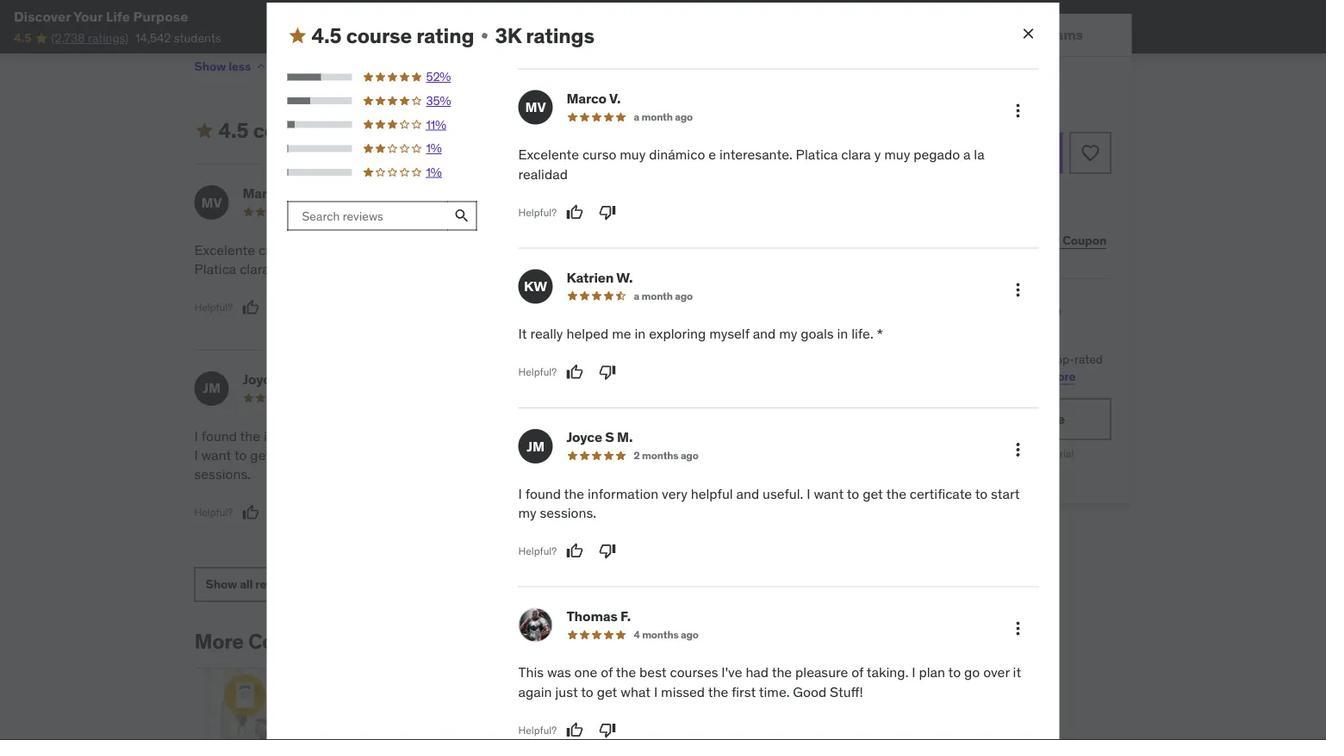 Task type: describe. For each thing, give the bounding box(es) containing it.
gift
[[920, 232, 941, 248]]

really for i found the information very helpful and useful.  i want to get the certificate to start my sessions.
[[530, 325, 563, 343]]

what for i found the information very helpful and useful. i want to get the certificate to start my sessions.
[[575, 465, 605, 483]]

useful. for i found the information very helpful and useful. i want to get the certificate to start my sessions.
[[439, 427, 479, 444]]

2
[[634, 449, 640, 463]]

try
[[906, 410, 925, 428]]

courses for i found the information very helpful and useful. i want to get the certificate to start my sessions.
[[661, 427, 710, 444]]

life
[[106, 7, 130, 25]]

excelente curso muy dinámico e interesante. platica clara y muy pegado a la realidad for i found the information very helpful and useful. i want to get the certificate to start my sessions.
[[194, 241, 469, 278]]

courses inside subscribe to udemy's top courses
[[860, 322, 922, 343]]

1 horizontal spatial m.
[[617, 429, 633, 446]]

0 vertical spatial joyce
[[243, 370, 278, 388]]

2 months ago
[[634, 449, 699, 463]]

helpful? for mark review by katrien w. as helpful image associated with i found the information very helpful and useful.  i want to get the certificate to start my sessions.
[[518, 366, 557, 379]]

this for i found the information very helpful and useful.  i want to get the certificate to start my sessions.
[[518, 664, 544, 682]]

purpose
[[133, 7, 188, 25]]

it really helped me in exploring myself and my goals in life. * for i found the information very helpful and useful.  i want to get the certificate to start my sessions.
[[518, 325, 883, 343]]

months for joyce s m.
[[642, 449, 678, 463]]

0 horizontal spatial 4.5
[[14, 30, 31, 46]]

with
[[908, 368, 930, 384]]

mark review by katrien w. as helpful image for i found the information very helpful and useful.  i want to get the certificate to start my sessions.
[[566, 364, 583, 381]]

1 vertical spatial thomas f.
[[567, 608, 631, 625]]

our
[[1031, 351, 1049, 367]]

this for i found the information very helpful and useful. i want to get the certificate to start my sessions.
[[510, 427, 535, 444]]

katrien for kw
[[567, 269, 614, 286]]

first for i found the information very helpful and useful. i want to get the certificate to start my sessions.
[[686, 465, 710, 483]]

start for i found the information very helpful and useful.  i want to get the certificate to start my sessions.
[[991, 485, 1020, 503]]

missed for i found the information very helpful and useful.  i want to get the certificate to start my sessions.
[[661, 683, 705, 701]]

additional actions for review by katrien w. image
[[1008, 280, 1028, 301]]

gift this course link
[[915, 223, 1010, 258]]

apply
[[1028, 232, 1060, 248]]

get this course, plus 11,000+ of our top-rated courses, with personal plan.
[[860, 351, 1103, 384]]

1 vertical spatial thomas
[[567, 608, 618, 625]]

wishlist image
[[1080, 143, 1101, 163]]

35% button
[[287, 93, 478, 110]]

14,542 students
[[135, 30, 221, 46]]

per
[[982, 447, 997, 461]]

course up 52% button
[[346, 23, 412, 49]]

myself for i found the information very helpful and useful. i want to get the certificate to start my sessions.
[[701, 241, 741, 258]]

pleasure for i found the information very helpful and useful.  i want to get the certificate to start my sessions.
[[795, 664, 848, 682]]

show all reviews button
[[194, 567, 309, 602]]

i found the information very helpful and useful.  i want to get the certificate to start my sessions.
[[518, 485, 1020, 522]]

goals for i found the information very helpful and useful.  i want to get the certificate to start my sessions.
[[801, 325, 834, 343]]

1 vertical spatial kw
[[524, 278, 547, 295]]

show for show less
[[194, 58, 226, 74]]

this was one of the best courses i've had the pleasure of taking.  i plan to go over it again just to get what i missed the first time.  good stuff! for i found the information very helpful and useful.  i want to get the certificate to start my sessions.
[[518, 664, 1021, 701]]

very for i found the information very helpful and useful.  i want to get the certificate to start my sessions.
[[662, 485, 688, 503]]

courses for i found the information very helpful and useful.  i want to get the certificate to start my sessions.
[[670, 664, 718, 682]]

want for i found the information very helpful and useful. i want to get the certificate to start my sessions.
[[201, 446, 231, 464]]

mark review by marco v. as unhelpful image
[[599, 204, 616, 221]]

11,000+
[[972, 351, 1015, 367]]

4.5 for kw
[[218, 117, 249, 143]]

free
[[1039, 410, 1065, 428]]

helpful? for mark review by thomas f. as helpful image
[[518, 724, 557, 737]]

1 vertical spatial joyce s m.
[[567, 429, 633, 446]]

price!
[[985, 102, 1015, 118]]

get
[[860, 351, 879, 367]]

show less button
[[194, 49, 268, 84]]

pegado for i found the information very helpful and useful.  i want to get the certificate to start my sessions.
[[913, 146, 960, 164]]

my inside i found the information very helpful and useful. i want to get the certificate to start my sessions.
[[411, 446, 429, 464]]

w. for it really helped me in exploring myself and my goals in life. *
[[608, 184, 624, 202]]

just for i found the information very helpful and useful. i want to get the certificate to start my sessions.
[[510, 465, 532, 483]]

goals for i found the information very helpful and useful. i want to get the certificate to start my sessions.
[[510, 260, 543, 278]]

it for i found the information very helpful and useful. i want to get the certificate to start my sessions.
[[727, 446, 736, 464]]

teams
[[1042, 25, 1083, 43]]

ago for mark review by katrien w. as helpful image associated with i found the information very helpful and useful.  i want to get the certificate to start my sessions.
[[675, 290, 693, 303]]

top
[[1034, 300, 1061, 321]]

to inside subscribe to udemy's top courses
[[943, 300, 959, 321]]

it for i found the information very helpful and useful.  i want to get the certificate to start my sessions.
[[1013, 664, 1021, 682]]

useful. for i found the information very helpful and useful.  i want to get the certificate to start my sessions.
[[763, 485, 803, 503]]

52%
[[426, 70, 451, 85]]

medium image
[[194, 120, 215, 141]]

just for i found the information very helpful and useful.  i want to get the certificate to start my sessions.
[[555, 683, 578, 701]]

learn
[[1013, 368, 1044, 384]]

4
[[634, 628, 640, 642]]

0 vertical spatial thomas
[[558, 370, 609, 388]]

try personal plan for free
[[906, 410, 1065, 428]]

learn more link
[[1013, 368, 1076, 384]]

1 horizontal spatial jm
[[527, 438, 544, 455]]

life. for i found the information very helpful and useful.  i want to get the certificate to start my sessions.
[[851, 325, 873, 343]]

coupon
[[1063, 232, 1107, 248]]

natalie
[[431, 628, 499, 654]]

4.5 for excelente curso muy dinámico e interesante. platica clara y muy pegado a la realidad
[[311, 23, 342, 49]]

realidad for i found the information very helpful and useful.  i want to get the certificate to start my sessions.
[[518, 166, 568, 183]]

1 horizontal spatial mark review by marco v. as helpful image
[[566, 204, 583, 221]]

0 vertical spatial kw
[[515, 193, 538, 211]]

1 horizontal spatial joyce
[[567, 429, 602, 446]]

try personal plan for free link
[[860, 398, 1111, 440]]

buy
[[912, 144, 937, 162]]

4.5 course rating for excelente curso muy dinámico e interesante. platica clara y muy pegado a la realidad
[[311, 23, 474, 49]]

plus
[[947, 351, 969, 367]]

course right medium icon
[[253, 117, 319, 143]]

helpful? for mark review by joyce s m. as helpful icon
[[518, 545, 557, 558]]

ratings)
[[88, 30, 128, 46]]

14,542
[[135, 30, 171, 46]]

&
[[413, 628, 426, 654]]

more courses by joeel & natalie rivera
[[194, 628, 565, 654]]

11%
[[426, 117, 446, 133]]

left at this price!
[[925, 102, 1015, 118]]

show for show all reviews
[[206, 576, 237, 592]]

1 vertical spatial f.
[[620, 608, 631, 625]]

exploring for i found the information very helpful and useful. i want to get the certificate to start my sessions.
[[640, 241, 697, 258]]

share button
[[860, 223, 901, 258]]

0 vertical spatial f.
[[612, 370, 622, 388]]

0 horizontal spatial s
[[281, 370, 290, 388]]

by
[[332, 628, 355, 654]]

dialog containing 4.5 course rating
[[267, 3, 1059, 740]]

3k ratings for excelente curso muy dinámico e interesante. platica clara y muy pegado a la realidad
[[495, 23, 594, 49]]

course,
[[905, 351, 944, 367]]

rated
[[1075, 351, 1103, 367]]

discover
[[14, 7, 71, 25]]

and inside i found the information very helpful and useful. i want to get the certificate to start my sessions.
[[412, 427, 435, 444]]

xsmall image for excelente curso muy dinámico e interesante. platica clara y muy pegado a la realidad
[[478, 29, 491, 43]]

realidad for i found the information very helpful and useful. i want to get the certificate to start my sessions.
[[386, 260, 436, 278]]

35%
[[426, 93, 451, 109]]

more
[[194, 628, 244, 654]]

y for i found the information very helpful and useful.  i want to get the certificate to start my sessions.
[[874, 146, 881, 164]]

me for i found the information very helpful and useful.  i want to get the certificate to start my sessions.
[[612, 325, 631, 343]]

1 vertical spatial personal
[[928, 410, 984, 428]]

had for i found the information very helpful and useful.  i want to get the certificate to start my sessions.
[[746, 664, 769, 682]]

(2,738
[[51, 30, 85, 46]]

1 vertical spatial s
[[605, 429, 614, 446]]

first for i found the information very helpful and useful.  i want to get the certificate to start my sessions.
[[732, 683, 756, 701]]

2 vertical spatial a month ago
[[634, 290, 693, 303]]

courses,
[[860, 368, 905, 384]]

again for i found the information very helpful and useful. i want to get the certificate to start my sessions.
[[739, 446, 773, 464]]

for
[[1018, 410, 1036, 428]]

apply coupon button
[[1023, 223, 1111, 258]]

discover your life purpose
[[14, 7, 188, 25]]

2 1% button from the top
[[287, 164, 478, 181]]

0 vertical spatial joyce s m.
[[243, 370, 309, 388]]

teams button
[[993, 14, 1132, 55]]

share
[[864, 232, 897, 248]]

additional actions for review by thomas f. image
[[1008, 619, 1028, 640]]

and inside i found the information very helpful and useful.  i want to get the certificate to start my sessions.
[[736, 485, 759, 503]]

learn more
[[1013, 368, 1076, 384]]

mark review by thomas f. as helpful image
[[558, 523, 575, 541]]

best for i found the information very helpful and useful.  i want to get the certificate to start my sessions.
[[639, 664, 667, 682]]

e for i found the information very helpful and useful. i want to get the certificate to start my sessions.
[[385, 241, 392, 258]]

had for i found the information very helpful and useful. i want to get the certificate to start my sessions.
[[737, 427, 760, 444]]

pleasure for i found the information very helpful and useful. i want to get the certificate to start my sessions.
[[510, 446, 563, 464]]

taking. for i found the information very helpful and useful. i want to get the certificate to start my sessions.
[[581, 446, 623, 464]]

mv for i found the information very helpful and useful. i want to get the certificate to start my sessions.
[[201, 193, 222, 211]]

katrien w. for kw
[[567, 269, 633, 286]]

all
[[240, 576, 253, 592]]

* for i found the information very helpful and useful.  i want to get the certificate to start my sessions.
[[877, 325, 883, 343]]

rivera
[[504, 628, 565, 654]]

course inside button
[[967, 144, 1010, 162]]

2 1% from the top
[[426, 165, 442, 180]]

katrien for it really helped me in exploring myself and my goals in life. *
[[558, 184, 605, 202]]

xsmall image for kw
[[385, 124, 398, 138]]

starting at $16.58 per month after trial
[[897, 447, 1074, 461]]

0 horizontal spatial mark review by marco v. as helpful image
[[242, 299, 259, 316]]

months for thomas f.
[[642, 628, 679, 642]]

was for i found the information very helpful and useful. i want to get the certificate to start my sessions.
[[538, 427, 562, 444]]

$16.58
[[948, 447, 980, 461]]

more
[[1047, 368, 1076, 384]]

* for i found the information very helpful and useful. i want to get the certificate to start my sessions.
[[586, 260, 592, 278]]

1 1% from the top
[[426, 141, 442, 156]]

subscribe to udemy's top courses
[[860, 300, 1061, 343]]

0 vertical spatial jm
[[203, 379, 220, 397]]

was for i found the information very helpful and useful.  i want to get the certificate to start my sessions.
[[547, 664, 571, 682]]

buy this course
[[912, 144, 1010, 162]]

0 vertical spatial thomas f.
[[558, 370, 622, 388]]

marco for i found the information very helpful and useful. i want to get the certificate to start my sessions.
[[243, 184, 283, 202]]

buy this course button
[[860, 132, 1063, 174]]

students
[[174, 30, 221, 46]]

11% button
[[287, 117, 478, 134]]

this for gift
[[943, 232, 965, 248]]

52% button
[[287, 69, 478, 86]]

marco v. for i found the information very helpful and useful. i want to get the certificate to start my sessions.
[[243, 184, 297, 202]]

go for i found the information very helpful and useful.  i want to get the certificate to start my sessions.
[[964, 664, 980, 682]]

less
[[228, 58, 251, 74]]

Search reviews text field
[[287, 202, 448, 231]]

want for i found the information very helpful and useful.  i want to get the certificate to start my sessions.
[[814, 485, 844, 503]]



Task type: locate. For each thing, give the bounding box(es) containing it.
mark review by joyce s m. as unhelpful image
[[599, 543, 616, 560]]

1 horizontal spatial plan
[[919, 664, 945, 682]]

apply coupon
[[1028, 232, 1107, 248]]

certificate inside i found the information very helpful and useful. i want to get the certificate to start my sessions.
[[297, 446, 360, 464]]

0 vertical spatial realidad
[[518, 166, 568, 183]]

0 horizontal spatial helpful
[[367, 427, 409, 444]]

this inside get this course, plus 11,000+ of our top-rated courses, with personal plan.
[[882, 351, 902, 367]]

mark review by katrien w. as unhelpful image for i found the information very helpful and useful. i want to get the certificate to start my sessions.
[[590, 299, 608, 316]]

what up mark review by joyce s m. as helpful icon
[[575, 465, 605, 483]]

show less
[[194, 58, 251, 74]]

(2,738 ratings)
[[51, 30, 128, 46]]

katrien
[[558, 184, 605, 202], [567, 269, 614, 286]]

4.5 right medium image
[[311, 23, 342, 49]]

excelente for i found the information very helpful and useful. i want to get the certificate to start my sessions.
[[194, 241, 255, 258]]

over right 2
[[698, 446, 724, 464]]

1 horizontal spatial y
[[874, 146, 881, 164]]

show all reviews
[[206, 576, 298, 592]]

ratings for kw
[[433, 117, 501, 143]]

sessions. for i found the information very helpful and useful.  i want to get the certificate to start my sessions.
[[540, 504, 596, 522]]

1 vertical spatial excelente curso muy dinámico e interesante. platica clara y muy pegado a la realidad
[[194, 241, 469, 278]]

my
[[771, 241, 789, 258], [779, 325, 797, 343], [411, 446, 429, 464], [518, 504, 537, 522]]

xsmall image inside show less button
[[254, 60, 268, 73]]

la for i found the information very helpful and useful.  i want to get the certificate to start my sessions.
[[974, 146, 985, 164]]

1 horizontal spatial xsmall image
[[385, 124, 398, 138]]

course right gift
[[967, 232, 1005, 248]]

starting
[[897, 447, 934, 461]]

subscribe
[[860, 300, 939, 321]]

0 vertical spatial again
[[739, 446, 773, 464]]

1 vertical spatial mark review by katrien w. as unhelpful image
[[599, 364, 616, 381]]

1 1% button from the top
[[287, 140, 478, 157]]

sessions. for i found the information very helpful and useful. i want to get the certificate to start my sessions.
[[194, 465, 251, 483]]

start inside i found the information very helpful and useful. i want to get the certificate to start my sessions.
[[379, 446, 407, 464]]

found inside i found the information very helpful and useful.  i want to get the certificate to start my sessions.
[[525, 485, 561, 503]]

close modal image
[[1020, 25, 1037, 43]]

0 horizontal spatial pleasure
[[510, 446, 563, 464]]

best for i found the information very helpful and useful. i want to get the certificate to start my sessions.
[[631, 427, 658, 444]]

1 horizontal spatial good
[[793, 683, 827, 701]]

excelente curso muy dinámico e interesante. platica clara y muy pegado a la realidad
[[518, 146, 985, 183], [194, 241, 469, 278]]

missed down 2
[[615, 465, 659, 483]]

1 vertical spatial xsmall image
[[254, 60, 268, 73]]

1 horizontal spatial stuff!
[[830, 683, 863, 701]]

it down 'additional actions for review by thomas f.' icon
[[1013, 664, 1021, 682]]

pegado down "search reviews" text box
[[312, 260, 359, 278]]

1 horizontal spatial curso
[[582, 146, 616, 164]]

months right 2
[[642, 449, 678, 463]]

found for i found the information very helpful and useful.  i want to get the certificate to start my sessions.
[[525, 485, 561, 503]]

0 vertical spatial pleasure
[[510, 446, 563, 464]]

missed down the 4 months ago
[[661, 683, 705, 701]]

4.5
[[311, 23, 342, 49], [14, 30, 31, 46], [218, 117, 249, 143]]

helpful for i found the information very helpful and useful.  i want to get the certificate to start my sessions.
[[691, 485, 733, 503]]

0 vertical spatial interesante.
[[719, 146, 793, 164]]

helpful? for right mark review by marco v. as helpful image
[[518, 206, 557, 219]]

marco v. for i found the information very helpful and useful.  i want to get the certificate to start my sessions.
[[567, 90, 621, 107]]

plan
[[633, 446, 660, 464], [919, 664, 945, 682]]

0 vertical spatial over
[[698, 446, 724, 464]]

it for i found the information very helpful and useful. i want to get the certificate to start my sessions.
[[510, 241, 518, 258]]

0 vertical spatial mark review by marco v. as helpful image
[[566, 204, 583, 221]]

taking.
[[581, 446, 623, 464], [867, 664, 909, 682]]

0 horizontal spatial *
[[586, 260, 592, 278]]

courses up 2 months ago
[[661, 427, 710, 444]]

over for i found the information very helpful and useful.  i want to get the certificate to start my sessions.
[[983, 664, 1010, 682]]

1% button
[[287, 140, 478, 157], [287, 164, 478, 181]]

goals inside it really helped me in exploring myself and my goals in life. *
[[510, 260, 543, 278]]

1 vertical spatial taking.
[[867, 664, 909, 682]]

1 vertical spatial show
[[206, 576, 237, 592]]

trial
[[1056, 447, 1074, 461]]

1 horizontal spatial pleasure
[[795, 664, 848, 682]]

dialog
[[267, 3, 1059, 740]]

ago for mark review by joyce s m. as helpful icon
[[681, 449, 699, 463]]

0 vertical spatial 1% button
[[287, 140, 478, 157]]

1%
[[426, 141, 442, 156], [426, 165, 442, 180]]

1 vertical spatial want
[[814, 485, 844, 503]]

0 horizontal spatial excelente
[[194, 241, 255, 258]]

show left 'less'
[[194, 58, 226, 74]]

v. for i found the information very helpful and useful. i want to get the certificate to start my sessions.
[[285, 184, 297, 202]]

0 vertical spatial first
[[686, 465, 710, 483]]

at left $16.58
[[936, 447, 946, 461]]

4.5 course rating for kw
[[218, 117, 381, 143]]

start inside i found the information very helpful and useful.  i want to get the certificate to start my sessions.
[[991, 485, 1020, 503]]

curso
[[582, 146, 616, 164], [258, 241, 292, 258]]

i
[[194, 427, 198, 444], [194, 446, 198, 464], [626, 446, 630, 464], [608, 465, 612, 483], [518, 485, 522, 503], [807, 485, 810, 503], [912, 664, 916, 682], [654, 683, 658, 701]]

1% button down 11% button
[[287, 140, 478, 157]]

*
[[586, 260, 592, 278], [877, 325, 883, 343]]

additional actions for review by joyce s m. image
[[1008, 440, 1028, 460]]

katrien w. down mark review by marco v. as unhelpful icon
[[567, 269, 633, 286]]

personal up $16.58
[[928, 410, 984, 428]]

1 horizontal spatial platica
[[796, 146, 838, 164]]

very inside i found the information very helpful and useful.  i want to get the certificate to start my sessions.
[[662, 485, 688, 503]]

0 vertical spatial it
[[510, 241, 518, 258]]

courses
[[860, 322, 922, 343], [661, 427, 710, 444], [670, 664, 718, 682]]

sessions. up mark review by joyce s m. as helpful image
[[194, 465, 251, 483]]

information
[[264, 427, 334, 444], [588, 485, 658, 503]]

1 vertical spatial pleasure
[[795, 664, 848, 682]]

la for i found the information very helpful and useful. i want to get the certificate to start my sessions.
[[372, 260, 383, 278]]

time. inside dialog
[[759, 683, 790, 701]]

one for i found the information very helpful and useful. i want to get the certificate to start my sessions.
[[566, 427, 589, 444]]

pegado for i found the information very helpful and useful. i want to get the certificate to start my sessions.
[[312, 260, 359, 278]]

submit search image
[[453, 208, 470, 225]]

0 vertical spatial excelente curso muy dinámico e interesante. platica clara y muy pegado a la realidad
[[518, 146, 985, 183]]

ago for right mark review by marco v. as helpful image
[[675, 110, 693, 124]]

course inside 'link'
[[967, 232, 1005, 248]]

this
[[962, 102, 982, 118], [940, 144, 964, 162], [943, 232, 965, 248], [882, 351, 902, 367]]

helpful inside i found the information very helpful and useful. i want to get the certificate to start my sessions.
[[367, 427, 409, 444]]

0 vertical spatial personal
[[933, 368, 980, 384]]

at for this
[[949, 102, 959, 118]]

sessions. inside i found the information very helpful and useful.  i want to get the certificate to start my sessions.
[[540, 504, 596, 522]]

what for i found the information very helpful and useful.  i want to get the certificate to start my sessions.
[[621, 683, 651, 701]]

curso for i found the information very helpful and useful.  i want to get the certificate to start my sessions.
[[582, 146, 616, 164]]

rating
[[416, 23, 474, 49], [323, 117, 381, 143]]

1 vertical spatial found
[[525, 485, 561, 503]]

1 vertical spatial this was one of the best courses i've had the pleasure of taking.  i plan to go over it again just to get what i missed the first time.  good stuff!
[[518, 664, 1021, 701]]

katrien down mark review by marco v. as unhelpful icon
[[567, 269, 614, 286]]

0 vertical spatial time.
[[713, 465, 744, 483]]

mv for i found the information very helpful and useful.  i want to get the certificate to start my sessions.
[[525, 99, 546, 116]]

information for i found the information very helpful and useful.  i want to get the certificate to start my sessions.
[[588, 485, 658, 503]]

mark review by thomas f. as helpful image
[[566, 722, 583, 739]]

really for i found the information very helpful and useful. i want to get the certificate to start my sessions.
[[522, 241, 555, 258]]

over
[[698, 446, 724, 464], [983, 664, 1010, 682]]

joyce s m.
[[243, 370, 309, 388], [567, 429, 633, 446]]

udemy's
[[962, 300, 1031, 321]]

left
[[928, 102, 946, 118]]

mark review by katrien w. as unhelpful image
[[590, 299, 608, 316], [599, 364, 616, 381]]

1 vertical spatial 1% button
[[287, 164, 478, 181]]

months right 4
[[642, 628, 679, 642]]

it
[[510, 241, 518, 258], [518, 325, 527, 343]]

e for i found the information very helpful and useful.  i want to get the certificate to start my sessions.
[[708, 146, 716, 164]]

at right left
[[949, 102, 959, 118]]

sessions. up mark review by thomas f. as helpful icon at the left bottom
[[540, 504, 596, 522]]

this inside 'link'
[[943, 232, 965, 248]]

e
[[708, 146, 716, 164], [385, 241, 392, 258]]

teams tab list
[[839, 14, 1132, 57]]

0 horizontal spatial again
[[518, 683, 552, 701]]

joyce
[[243, 370, 278, 388], [567, 429, 602, 446]]

1% button up "search reviews" text box
[[287, 164, 478, 181]]

1 horizontal spatial information
[[588, 485, 658, 503]]

dinámico
[[649, 146, 705, 164], [325, 241, 381, 258]]

1 vertical spatial mark review by marco v. as helpful image
[[242, 299, 259, 316]]

life.
[[560, 260, 582, 278], [851, 325, 873, 343]]

3k
[[495, 23, 521, 49], [402, 117, 428, 143]]

what down 4
[[621, 683, 651, 701]]

again down rivera
[[518, 683, 552, 701]]

very inside i found the information very helpful and useful. i want to get the certificate to start my sessions.
[[338, 427, 364, 444]]

marco for i found the information very helpful and useful.  i want to get the certificate to start my sessions.
[[567, 90, 607, 107]]

0 horizontal spatial missed
[[615, 465, 659, 483]]

personal
[[933, 368, 980, 384], [928, 410, 984, 428]]

1 vertical spatial good
[[793, 683, 827, 701]]

me
[[603, 241, 623, 258], [612, 325, 631, 343]]

0 horizontal spatial what
[[575, 465, 605, 483]]

useful.
[[439, 427, 479, 444], [763, 485, 803, 503]]

1 vertical spatial mark review by katrien w. as helpful image
[[566, 364, 583, 381]]

la down left at this price!
[[974, 146, 985, 164]]

3k for excelente curso muy dinámico e interesante. platica clara y muy pegado a la realidad
[[495, 23, 521, 49]]

the
[[240, 427, 260, 444], [607, 427, 627, 444], [763, 427, 783, 444], [274, 446, 294, 464], [662, 465, 683, 483], [564, 485, 584, 503], [886, 485, 906, 503], [616, 664, 636, 682], [772, 664, 792, 682], [708, 683, 728, 701]]

good
[[747, 465, 781, 483], [793, 683, 827, 701]]

1 vertical spatial at
[[936, 447, 946, 461]]

plan for i found the information very helpful and useful. i want to get the certificate to start my sessions.
[[633, 446, 660, 464]]

1 vertical spatial marco v.
[[243, 184, 297, 202]]

helped
[[558, 241, 600, 258], [566, 325, 609, 343]]

1 horizontal spatial missed
[[661, 683, 705, 701]]

1 horizontal spatial 3k
[[495, 23, 521, 49]]

information inside i found the information very helpful and useful.  i want to get the certificate to start my sessions.
[[588, 485, 658, 503]]

certificate inside i found the information very helpful and useful.  i want to get the certificate to start my sessions.
[[910, 485, 972, 503]]

mv
[[525, 99, 546, 116], [201, 193, 222, 211]]

mark review by thomas f. as unhelpful image
[[599, 722, 616, 739]]

1 horizontal spatial pegado
[[913, 146, 960, 164]]

want inside i found the information very helpful and useful. i want to get the certificate to start my sessions.
[[201, 446, 231, 464]]

rating for excelente curso muy dinámico e interesante. platica clara y muy pegado a la realidad
[[416, 23, 474, 49]]

of inside get this course, plus 11,000+ of our top-rated courses, with personal plan.
[[1018, 351, 1028, 367]]

0 horizontal spatial want
[[201, 446, 231, 464]]

3k ratings for kw
[[402, 117, 501, 143]]

a month ago for i found the information very helpful and useful.  i want to get the certificate to start my sessions.
[[634, 110, 693, 124]]

rating up 52% on the left top of page
[[416, 23, 474, 49]]

1 vertical spatial had
[[746, 664, 769, 682]]

1 vertical spatial myself
[[709, 325, 749, 343]]

over for i found the information very helpful and useful. i want to get the certificate to start my sessions.
[[698, 446, 724, 464]]

top-
[[1051, 351, 1075, 367]]

helpful inside i found the information very helpful and useful.  i want to get the certificate to start my sessions.
[[691, 485, 733, 503]]

reviews
[[255, 576, 298, 592]]

courses
[[248, 628, 327, 654]]

0 vertical spatial stuff!
[[510, 485, 543, 502]]

i found the information very helpful and useful. i want to get the certificate to start my sessions.
[[194, 427, 479, 483]]

start for i found the information very helpful and useful. i want to get the certificate to start my sessions.
[[379, 446, 407, 464]]

0 horizontal spatial rating
[[323, 117, 381, 143]]

best down the 4 months ago
[[639, 664, 667, 682]]

helpful
[[367, 427, 409, 444], [691, 485, 733, 503]]

this inside button
[[940, 144, 964, 162]]

4 months ago
[[634, 628, 699, 642]]

katrien up mark review by marco v. as unhelpful icon
[[558, 184, 605, 202]]

months
[[642, 449, 678, 463], [642, 628, 679, 642]]

course down price!
[[967, 144, 1010, 162]]

again up i found the information very helpful and useful.  i want to get the certificate to start my sessions.
[[739, 446, 773, 464]]

a month ago for i found the information very helpful and useful. i want to get the certificate to start my sessions.
[[310, 205, 369, 218]]

realidad
[[518, 166, 568, 183], [386, 260, 436, 278]]

found inside i found the information very helpful and useful. i want to get the certificate to start my sessions.
[[201, 427, 237, 444]]

again for i found the information very helpful and useful.  i want to get the certificate to start my sessions.
[[518, 683, 552, 701]]

1 vertical spatial very
[[662, 485, 688, 503]]

show left all
[[206, 576, 237, 592]]

0 horizontal spatial information
[[264, 427, 334, 444]]

0 horizontal spatial start
[[379, 446, 407, 464]]

plan
[[987, 410, 1015, 428]]

4.5 down discover
[[14, 30, 31, 46]]

helpful? for mark review by katrien w. as helpful image corresponding to i found the information very helpful and useful. i want to get the certificate to start my sessions.
[[510, 301, 548, 314]]

plan.
[[983, 368, 1010, 384]]

very
[[338, 427, 364, 444], [662, 485, 688, 503]]

0 horizontal spatial marco
[[243, 184, 283, 202]]

time. for i found the information very helpful and useful.  i want to get the certificate to start my sessions.
[[759, 683, 790, 701]]

useful. inside i found the information very helpful and useful. i want to get the certificate to start my sessions.
[[439, 427, 479, 444]]

exploring
[[640, 241, 697, 258], [649, 325, 706, 343]]

interesante. for i found the information very helpful and useful. i want to get the certificate to start my sessions.
[[395, 241, 469, 258]]

courses down subscribe
[[860, 322, 922, 343]]

1 horizontal spatial helpful
[[691, 485, 733, 503]]

1 vertical spatial one
[[574, 664, 597, 682]]

get inside i found the information very helpful and useful. i want to get the certificate to start my sessions.
[[250, 446, 271, 464]]

certificate for i found the information very helpful and useful. i want to get the certificate to start my sessions.
[[297, 446, 360, 464]]

mark review by joyce s m. as helpful image
[[242, 504, 259, 521]]

1 horizontal spatial *
[[877, 325, 883, 343]]

1 vertical spatial ratings
[[433, 117, 501, 143]]

1 vertical spatial 1%
[[426, 165, 442, 180]]

ratings for excelente curso muy dinámico e interesante. platica clara y muy pegado a la realidad
[[526, 23, 594, 49]]

1 horizontal spatial sessions.
[[540, 504, 596, 522]]

over down 'additional actions for review by thomas f.' icon
[[983, 664, 1010, 682]]

go
[[679, 446, 694, 464], [964, 664, 980, 682]]

sessions. inside i found the information very helpful and useful. i want to get the certificate to start my sessions.
[[194, 465, 251, 483]]

this for buy
[[940, 144, 964, 162]]

la down "search reviews" text box
[[372, 260, 383, 278]]

clara
[[841, 146, 871, 164], [240, 260, 269, 278]]

0 vertical spatial goals
[[510, 260, 543, 278]]

platica for i found the information very helpful and useful.  i want to get the certificate to start my sessions.
[[796, 146, 838, 164]]

plan for i found the information very helpful and useful.  i want to get the certificate to start my sessions.
[[919, 664, 945, 682]]

0 vertical spatial *
[[586, 260, 592, 278]]

sessions.
[[194, 465, 251, 483], [540, 504, 596, 522]]

good for i found the information very helpful and useful.  i want to get the certificate to start my sessions.
[[793, 683, 827, 701]]

0 vertical spatial 3k ratings
[[495, 23, 594, 49]]

my inside i found the information very helpful and useful.  i want to get the certificate to start my sessions.
[[518, 504, 537, 522]]

it inside it really helped me in exploring myself and my goals in life. *
[[510, 241, 518, 258]]

1 vertical spatial over
[[983, 664, 1010, 682]]

0 horizontal spatial m.
[[293, 370, 309, 388]]

interesante. for i found the information very helpful and useful.  i want to get the certificate to start my sessions.
[[719, 146, 793, 164]]

mark review by joyce s m. as helpful image
[[566, 543, 583, 560]]

w.
[[608, 184, 624, 202], [616, 269, 633, 286]]

stuff! for i found the information very helpful and useful.  i want to get the certificate to start my sessions.
[[830, 683, 863, 701]]

xsmall image
[[478, 29, 491, 43], [254, 60, 268, 73], [385, 124, 398, 138]]

it for i found the information very helpful and useful.  i want to get the certificate to start my sessions.
[[518, 325, 527, 343]]

very for i found the information very helpful and useful. i want to get the certificate to start my sessions.
[[338, 427, 364, 444]]

0 vertical spatial certificate
[[297, 446, 360, 464]]

this right the 'buy'
[[940, 144, 964, 162]]

joeel
[[359, 628, 409, 654]]

katrien w. up mark review by marco v. as unhelpful icon
[[558, 184, 624, 202]]

want inside i found the information very helpful and useful.  i want to get the certificate to start my sessions.
[[814, 485, 844, 503]]

useful. inside i found the information very helpful and useful.  i want to get the certificate to start my sessions.
[[763, 485, 803, 503]]

1 vertical spatial go
[[964, 664, 980, 682]]

0 vertical spatial e
[[708, 146, 716, 164]]

katrien w. for it really helped me in exploring myself and my goals in life. *
[[558, 184, 624, 202]]

additional actions for review by marco v. image
[[1008, 101, 1028, 122]]

1 vertical spatial la
[[372, 260, 383, 278]]

0 vertical spatial 1%
[[426, 141, 442, 156]]

0 horizontal spatial e
[[385, 241, 392, 258]]

stuff! for i found the information very helpful and useful. i want to get the certificate to start my sessions.
[[510, 485, 543, 502]]

1 vertical spatial rating
[[323, 117, 381, 143]]

y
[[874, 146, 881, 164], [273, 260, 279, 278]]

3k for kw
[[402, 117, 428, 143]]

was
[[538, 427, 562, 444], [547, 664, 571, 682]]

0 horizontal spatial good
[[747, 465, 781, 483]]

gift this course
[[920, 232, 1005, 248]]

at for $16.58
[[936, 447, 946, 461]]

curso for i found the information very helpful and useful. i want to get the certificate to start my sessions.
[[258, 241, 292, 258]]

0 vertical spatial useful.
[[439, 427, 479, 444]]

mark review by marco v. as helpful image
[[566, 204, 583, 221], [242, 299, 259, 316]]

want
[[201, 446, 231, 464], [814, 485, 844, 503]]

excelente
[[518, 146, 579, 164], [194, 241, 255, 258]]

0 vertical spatial 4.5 course rating
[[311, 23, 474, 49]]

course
[[346, 23, 412, 49], [253, 117, 319, 143], [967, 144, 1010, 162], [967, 232, 1005, 248]]

clara for i found the information very helpful and useful.  i want to get the certificate to start my sessions.
[[841, 146, 871, 164]]

mark review by katrien w. as helpful image
[[558, 299, 575, 316], [566, 364, 583, 381]]

0 vertical spatial mark review by katrien w. as unhelpful image
[[590, 299, 608, 316]]

your
[[73, 7, 103, 25]]

0 vertical spatial platica
[[796, 146, 838, 164]]

dinámico for i found the information very helpful and useful.  i want to get the certificate to start my sessions.
[[649, 146, 705, 164]]

after
[[1032, 447, 1054, 461]]

exploring for i found the information very helpful and useful.  i want to get the certificate to start my sessions.
[[649, 325, 706, 343]]

0 vertical spatial w.
[[608, 184, 624, 202]]

go for i found the information very helpful and useful. i want to get the certificate to start my sessions.
[[679, 446, 694, 464]]

i've for i found the information very helpful and useful.  i want to get the certificate to start my sessions.
[[722, 664, 742, 682]]

0 vertical spatial excelente
[[518, 146, 579, 164]]

0 vertical spatial missed
[[615, 465, 659, 483]]

missed
[[615, 465, 659, 483], [661, 683, 705, 701]]

0 horizontal spatial joyce s m.
[[243, 370, 309, 388]]

start
[[379, 446, 407, 464], [991, 485, 1020, 503]]

0 vertical spatial xsmall image
[[478, 29, 491, 43]]

1 vertical spatial a month ago
[[310, 205, 369, 218]]

v. for i found the information very helpful and useful.  i want to get the certificate to start my sessions.
[[609, 90, 621, 107]]

katrien w. inside dialog
[[567, 269, 633, 286]]

0 horizontal spatial marco v.
[[243, 184, 297, 202]]

1 vertical spatial y
[[273, 260, 279, 278]]

platica for i found the information very helpful and useful. i want to get the certificate to start my sessions.
[[194, 260, 236, 278]]

personal down plus
[[933, 368, 980, 384]]

joeel & natalie rivera link
[[359, 628, 565, 654]]

stuff!
[[510, 485, 543, 502], [830, 683, 863, 701]]

0 vertical spatial v.
[[609, 90, 621, 107]]

good for i found the information very helpful and useful. i want to get the certificate to start my sessions.
[[747, 465, 781, 483]]

0 vertical spatial it really helped me in exploring myself and my goals in life. *
[[510, 241, 789, 278]]

dinámico for i found the information very helpful and useful. i want to get the certificate to start my sessions.
[[325, 241, 381, 258]]

best up 2
[[631, 427, 658, 444]]

get inside i found the information very helpful and useful.  i want to get the certificate to start my sessions.
[[863, 485, 883, 503]]

jm
[[203, 379, 220, 397], [527, 438, 544, 455]]

helped for i found the information very helpful and useful. i want to get the certificate to start my sessions.
[[558, 241, 600, 258]]

0 vertical spatial found
[[201, 427, 237, 444]]

this up courses,
[[882, 351, 902, 367]]

this left price!
[[962, 102, 982, 118]]

w. for kw
[[616, 269, 633, 286]]

a month ago
[[634, 110, 693, 124], [310, 205, 369, 218], [634, 290, 693, 303]]

it really helped me in exploring myself and my goals in life. *
[[510, 241, 789, 278], [518, 325, 883, 343]]

this
[[510, 427, 535, 444], [518, 664, 544, 682]]

pegado down left
[[913, 146, 960, 164]]

had
[[737, 427, 760, 444], [746, 664, 769, 682]]

1 vertical spatial information
[[588, 485, 658, 503]]

it up i found the information very helpful and useful.  i want to get the certificate to start my sessions.
[[727, 446, 736, 464]]

0 vertical spatial la
[[974, 146, 985, 164]]

4.5 right medium icon
[[218, 117, 249, 143]]

rating down 35% button
[[323, 117, 381, 143]]

found for i found the information very helpful and useful. i want to get the certificate to start my sessions.
[[201, 427, 237, 444]]

personal inside get this course, plus 11,000+ of our top-rated courses, with personal plan.
[[933, 368, 980, 384]]

f.
[[612, 370, 622, 388], [620, 608, 631, 625]]

la
[[974, 146, 985, 164], [372, 260, 383, 278]]

2 horizontal spatial 4.5
[[311, 23, 342, 49]]

ratings
[[526, 23, 594, 49], [433, 117, 501, 143]]

myself for i found the information very helpful and useful.  i want to get the certificate to start my sessions.
[[709, 325, 749, 343]]

excelente for i found the information very helpful and useful.  i want to get the certificate to start my sessions.
[[518, 146, 579, 164]]

1 horizontal spatial ratings
[[526, 23, 594, 49]]

information inside i found the information very helpful and useful. i want to get the certificate to start my sessions.
[[264, 427, 334, 444]]

information for i found the information very helpful and useful. i want to get the certificate to start my sessions.
[[264, 427, 334, 444]]

time. for i found the information very helpful and useful. i want to get the certificate to start my sessions.
[[713, 465, 744, 483]]

courses down the 4 months ago
[[670, 664, 718, 682]]

1 vertical spatial life.
[[851, 325, 873, 343]]

this right gift
[[943, 232, 965, 248]]

0 horizontal spatial dinámico
[[325, 241, 381, 258]]

y for i found the information very helpful and useful. i want to get the certificate to start my sessions.
[[273, 260, 279, 278]]

medium image
[[287, 26, 308, 46]]

0 vertical spatial a month ago
[[634, 110, 693, 124]]

excelente curso muy dinámico e interesante. platica clara y muy pegado a la realidad for i found the information very helpful and useful.  i want to get the certificate to start my sessions.
[[518, 146, 985, 183]]

clara for i found the information very helpful and useful. i want to get the certificate to start my sessions.
[[240, 260, 269, 278]]

first
[[686, 465, 710, 483], [732, 683, 756, 701]]



Task type: vqa. For each thing, say whether or not it's contained in the screenshot.
ratings to the right
yes



